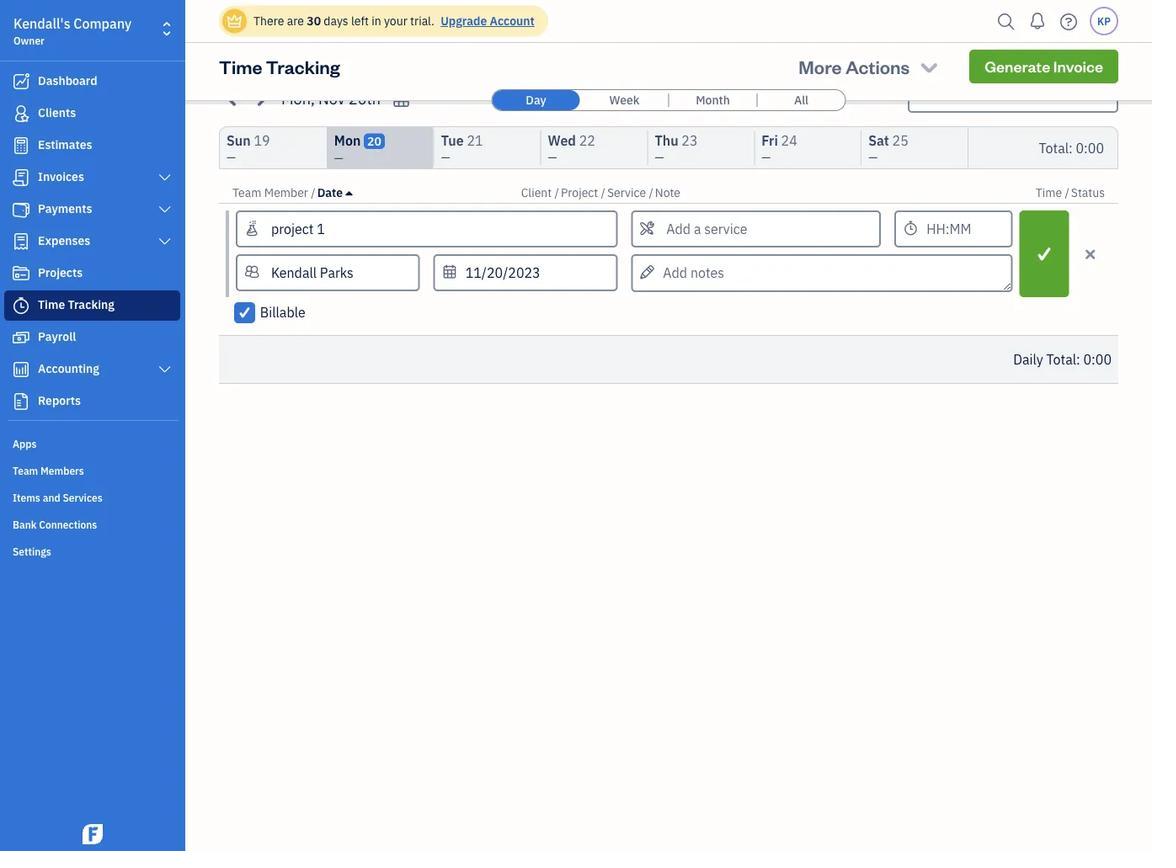 Task type: describe. For each thing, give the bounding box(es) containing it.
chevron large down image for accounting
[[157, 363, 173, 377]]

23
[[682, 132, 698, 150]]

projects link
[[4, 259, 180, 289]]

client / project / service / note
[[521, 185, 681, 201]]

invoices
[[38, 169, 84, 184]]

kendall parks button
[[908, 76, 1119, 113]]

go to help image
[[1055, 9, 1082, 34]]

mon 20 —
[[334, 132, 382, 166]]

project link
[[561, 185, 601, 201]]

dashboard
[[38, 73, 97, 88]]

Add a name text field
[[238, 256, 418, 290]]

clients link
[[4, 99, 180, 129]]

thu 23 —
[[655, 132, 698, 166]]

service
[[607, 185, 646, 201]]

thu
[[655, 132, 679, 150]]

month link
[[669, 90, 757, 110]]

project
[[561, 185, 598, 201]]

Date in MM/DD/YYYY format text field
[[434, 255, 618, 292]]

— for wed
[[548, 150, 557, 166]]

kp
[[1098, 14, 1111, 28]]

all
[[794, 92, 809, 108]]

mon
[[334, 132, 361, 150]]

service link
[[607, 185, 649, 201]]

daily total : 0:00
[[1014, 351, 1112, 369]]

check image
[[237, 305, 252, 321]]

1 horizontal spatial :
[[1077, 351, 1081, 369]]

wed 22 —
[[548, 132, 595, 166]]

members
[[40, 464, 84, 478]]

0 vertical spatial total
[[1039, 139, 1069, 157]]

payroll
[[38, 329, 76, 345]]

your
[[384, 13, 408, 29]]

bank connections link
[[4, 511, 180, 537]]

1 horizontal spatial time tracking
[[219, 54, 340, 78]]

accounting link
[[4, 355, 180, 385]]

search image
[[993, 9, 1020, 34]]

days
[[324, 13, 348, 29]]

hours
[[908, 59, 940, 75]]

timer image
[[11, 297, 31, 314]]

time inside main element
[[38, 297, 65, 313]]

1 vertical spatial 0:00
[[1084, 351, 1112, 369]]

Duration text field
[[895, 211, 1013, 248]]

Add a client or project text field
[[238, 213, 616, 246]]

notifications image
[[1024, 4, 1051, 38]]

trial.
[[410, 13, 435, 29]]

note link
[[655, 185, 681, 201]]

chart image
[[11, 361, 31, 378]]

projects
[[38, 265, 83, 281]]

are
[[287, 13, 304, 29]]

invoice
[[1054, 56, 1103, 76]]

in
[[372, 13, 381, 29]]

reports link
[[4, 387, 180, 417]]

team for team member /
[[232, 185, 262, 201]]

money image
[[11, 329, 31, 346]]

invoice image
[[11, 169, 31, 186]]

Add a service text field
[[633, 213, 880, 246]]

more actions button
[[784, 46, 956, 87]]

hours logged by
[[908, 59, 997, 75]]

previous day image
[[223, 89, 243, 109]]

and
[[43, 491, 60, 505]]

25
[[893, 132, 909, 150]]

items
[[13, 491, 40, 505]]

next day image
[[251, 89, 270, 109]]

— for sat
[[869, 150, 878, 166]]

member
[[264, 185, 308, 201]]

clients
[[38, 105, 76, 120]]

dashboard image
[[11, 73, 31, 90]]

client image
[[11, 105, 31, 122]]

Add notes text field
[[631, 255, 1013, 293]]

left
[[351, 13, 369, 29]]

19
[[254, 132, 270, 150]]

fri
[[762, 132, 778, 150]]

all link
[[758, 90, 845, 110]]

account
[[490, 13, 535, 29]]

cancel image
[[1083, 244, 1098, 264]]

24
[[781, 132, 798, 150]]

chevron large down image for expenses
[[157, 235, 173, 248]]

2 / from the left
[[555, 185, 559, 201]]

time tracking inside main element
[[38, 297, 115, 313]]

bank connections
[[13, 518, 97, 532]]

generate
[[985, 56, 1051, 76]]

fri 24 —
[[762, 132, 798, 166]]

— for tue
[[441, 150, 450, 166]]

chevron large down image for payments
[[157, 203, 173, 216]]

freshbooks image
[[79, 825, 106, 845]]

items and services
[[13, 491, 103, 505]]

week link
[[581, 90, 668, 110]]

— for mon
[[334, 151, 343, 166]]

payments
[[38, 201, 92, 216]]

note
[[655, 185, 681, 201]]



Task type: vqa. For each thing, say whether or not it's contained in the screenshot.


Task type: locate. For each thing, give the bounding box(es) containing it.
settings link
[[4, 538, 180, 564]]

estimates link
[[4, 131, 180, 161]]

— left 24
[[762, 150, 771, 166]]

day link
[[492, 90, 580, 110]]

20th
[[349, 89, 381, 109]]

3 chevron large down image from the top
[[157, 363, 173, 377]]

— inside thu 23 —
[[655, 150, 664, 166]]

5 / from the left
[[1065, 185, 1070, 201]]

billable
[[260, 304, 306, 322]]

time tracking up mon,
[[219, 54, 340, 78]]

payment image
[[11, 201, 31, 218]]

tracking inside main element
[[68, 297, 115, 313]]

team inside main element
[[13, 464, 38, 478]]

chevron large down image
[[157, 203, 173, 216], [157, 235, 173, 248], [157, 363, 173, 377]]

actions
[[846, 54, 910, 78]]

team members
[[13, 464, 84, 478]]

accounting
[[38, 361, 99, 377]]

team
[[232, 185, 262, 201], [13, 464, 38, 478]]

sun 19 —
[[227, 132, 270, 166]]

0 horizontal spatial team
[[13, 464, 38, 478]]

estimates
[[38, 137, 92, 152]]

sun
[[227, 132, 251, 150]]

kendall
[[920, 86, 965, 104]]

2 chevron large down image from the top
[[157, 235, 173, 248]]

time
[[219, 54, 262, 78], [1036, 185, 1062, 201], [38, 297, 65, 313]]

bank
[[13, 518, 37, 532]]

1 horizontal spatial time
[[219, 54, 262, 78]]

dashboard link
[[4, 67, 180, 97]]

expenses link
[[4, 227, 180, 257]]

0 vertical spatial team
[[232, 185, 262, 201]]

1 vertical spatial :
[[1077, 351, 1081, 369]]

: right daily
[[1077, 351, 1081, 369]]

total : 0:00
[[1039, 139, 1104, 157]]

invoices link
[[4, 163, 180, 193]]

0:00 up status link
[[1076, 139, 1104, 157]]

upgrade
[[441, 13, 487, 29]]

— inside the 'sat 25 —'
[[869, 150, 878, 166]]

— down the mon
[[334, 151, 343, 166]]

company
[[74, 15, 132, 32]]

— for sun
[[227, 150, 236, 166]]

daily
[[1014, 351, 1043, 369]]

day
[[526, 92, 546, 108]]

upgrade account link
[[437, 13, 535, 29]]

log time image
[[1035, 246, 1054, 263]]

total up time link
[[1039, 139, 1069, 157]]

1 vertical spatial tracking
[[68, 297, 115, 313]]

1 horizontal spatial tracking
[[266, 54, 340, 78]]

team member /
[[232, 185, 316, 201]]

nov
[[318, 89, 345, 109]]

week
[[609, 92, 640, 108]]

sat
[[869, 132, 889, 150]]

20
[[367, 134, 382, 150]]

expenses
[[38, 233, 90, 248]]

0 vertical spatial chevron large down image
[[157, 203, 173, 216]]

time up previous day image
[[219, 54, 262, 78]]

tracking
[[266, 54, 340, 78], [68, 297, 115, 313]]

settings
[[13, 545, 51, 558]]

services
[[63, 491, 103, 505]]

1 vertical spatial time tracking
[[38, 297, 115, 313]]

1 vertical spatial team
[[13, 464, 38, 478]]

time right timer icon
[[38, 297, 65, 313]]

: up time / status on the top right
[[1069, 139, 1073, 157]]

— left 19 on the top left of page
[[227, 150, 236, 166]]

estimate image
[[11, 137, 31, 154]]

— for fri
[[762, 150, 771, 166]]

1 horizontal spatial team
[[232, 185, 262, 201]]

0 vertical spatial 0:00
[[1076, 139, 1104, 157]]

connections
[[39, 518, 97, 532]]

chevron large down image inside payments 'link'
[[157, 203, 173, 216]]

total right daily
[[1047, 351, 1077, 369]]

mon, nov 20th
[[281, 89, 381, 109]]

crown image
[[226, 12, 243, 30]]

date link
[[317, 185, 352, 201]]

team left member
[[232, 185, 262, 201]]

3 / from the left
[[601, 185, 606, 201]]

kendall parks
[[920, 86, 1002, 104]]

main element
[[0, 0, 227, 852]]

2 vertical spatial chevron large down image
[[157, 363, 173, 377]]

team for team members
[[13, 464, 38, 478]]

0:00
[[1076, 139, 1104, 157], [1084, 351, 1112, 369]]

status link
[[1071, 185, 1105, 201]]

caretup image
[[346, 187, 352, 200]]

project image
[[11, 265, 31, 282]]

reports
[[38, 393, 81, 409]]

there are 30 days left in your trial. upgrade account
[[254, 13, 535, 29]]

time left status link
[[1036, 185, 1062, 201]]

— inside wed 22 —
[[548, 150, 557, 166]]

items and services link
[[4, 484, 180, 510]]

there
[[254, 13, 284, 29]]

2 vertical spatial time
[[38, 297, 65, 313]]

2 horizontal spatial time
[[1036, 185, 1062, 201]]

chevron large down image
[[157, 171, 173, 184]]

1 vertical spatial total
[[1047, 351, 1077, 369]]

month
[[696, 92, 730, 108]]

tue
[[441, 132, 464, 150]]

time tracking down projects link
[[38, 297, 115, 313]]

/ left date
[[311, 185, 316, 201]]

wed
[[548, 132, 576, 150]]

payroll link
[[4, 323, 180, 353]]

client
[[521, 185, 552, 201]]

team down apps
[[13, 464, 38, 478]]

time tracking link
[[4, 291, 180, 321]]

— left 22
[[548, 150, 557, 166]]

0 vertical spatial tracking
[[266, 54, 340, 78]]

22
[[579, 132, 595, 150]]

0 horizontal spatial tracking
[[68, 297, 115, 313]]

chevron large down image inside expenses link
[[157, 235, 173, 248]]

/ right client
[[555, 185, 559, 201]]

— for thu
[[655, 150, 664, 166]]

tue 21 —
[[441, 132, 483, 166]]

mon,
[[281, 89, 315, 109]]

— left 25
[[869, 150, 878, 166]]

— inside mon 20 —
[[334, 151, 343, 166]]

21
[[467, 132, 483, 150]]

— inside the tue 21 —
[[441, 150, 450, 166]]

/ left note link
[[649, 185, 653, 201]]

time tracking
[[219, 54, 340, 78], [38, 297, 115, 313]]

tracking up mon,
[[266, 54, 340, 78]]

0 vertical spatial time tracking
[[219, 54, 340, 78]]

logged
[[943, 59, 981, 75]]

chevrondown image
[[918, 55, 941, 78]]

1 vertical spatial time
[[1036, 185, 1062, 201]]

time / status
[[1036, 185, 1105, 201]]

kendall's company owner
[[13, 15, 132, 47]]

time link
[[1036, 185, 1065, 201]]

generate invoice
[[985, 56, 1103, 76]]

/ left status link
[[1065, 185, 1070, 201]]

expense image
[[11, 233, 31, 250]]

sat 25 —
[[869, 132, 909, 166]]

generate invoice button
[[970, 50, 1119, 83]]

4 / from the left
[[649, 185, 653, 201]]

apps link
[[4, 430, 180, 456]]

1 vertical spatial chevron large down image
[[157, 235, 173, 248]]

0:00 right daily
[[1084, 351, 1112, 369]]

tracking down projects link
[[68, 297, 115, 313]]

30
[[307, 13, 321, 29]]

apps
[[13, 437, 37, 451]]

— left 23
[[655, 150, 664, 166]]

kp button
[[1090, 7, 1119, 35]]

—
[[227, 150, 236, 166], [441, 150, 450, 166], [548, 150, 557, 166], [655, 150, 664, 166], [762, 150, 771, 166], [869, 150, 878, 166], [334, 151, 343, 166]]

choose a date image
[[392, 89, 411, 109]]

date
[[317, 185, 343, 201]]

— left 21
[[441, 150, 450, 166]]

owner
[[13, 34, 45, 47]]

0 horizontal spatial time tracking
[[38, 297, 115, 313]]

— inside fri 24 —
[[762, 150, 771, 166]]

by
[[983, 59, 997, 75]]

report image
[[11, 393, 31, 410]]

1 / from the left
[[311, 185, 316, 201]]

payments link
[[4, 195, 180, 225]]

0 vertical spatial time
[[219, 54, 262, 78]]

status
[[1071, 185, 1105, 201]]

1 chevron large down image from the top
[[157, 203, 173, 216]]

0 horizontal spatial :
[[1069, 139, 1073, 157]]

— inside sun 19 —
[[227, 150, 236, 166]]

parks
[[969, 86, 1002, 104]]

more actions
[[799, 54, 910, 78]]

total
[[1039, 139, 1069, 157], [1047, 351, 1077, 369]]

0 horizontal spatial time
[[38, 297, 65, 313]]

kendall's
[[13, 15, 70, 32]]

more
[[799, 54, 842, 78]]

0 vertical spatial :
[[1069, 139, 1073, 157]]

/ left service
[[601, 185, 606, 201]]



